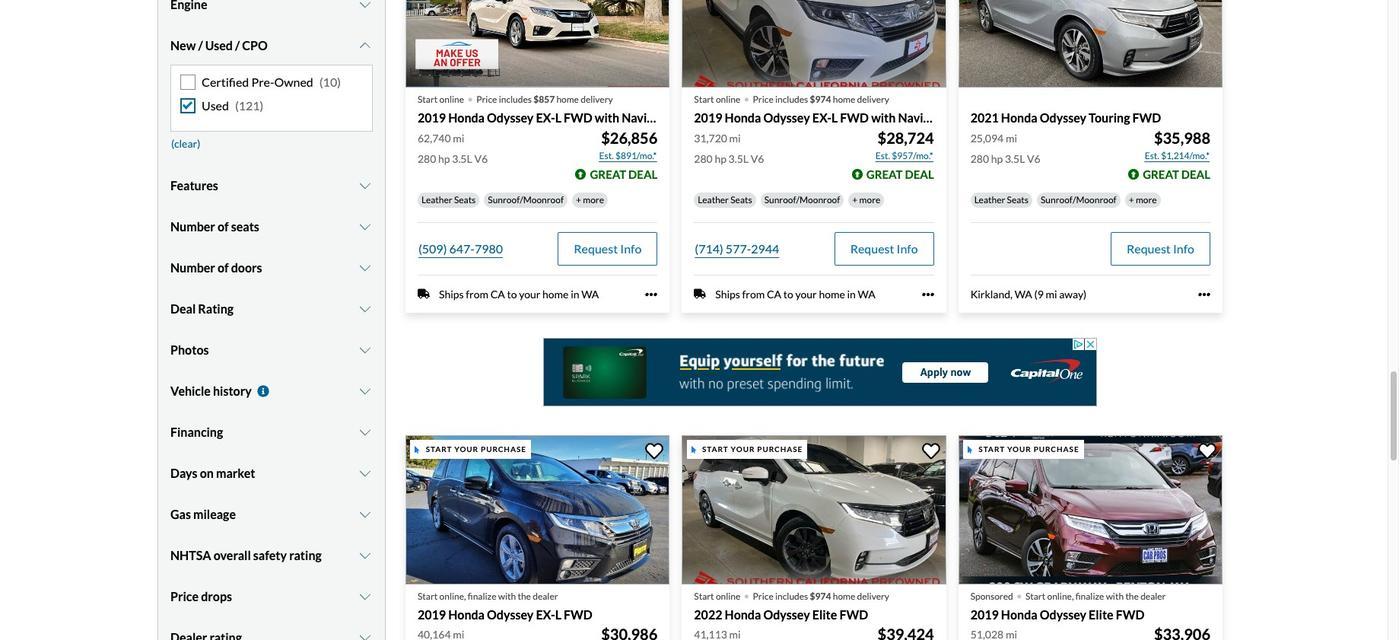 Task type: vqa. For each thing, say whether or not it's contained in the screenshot.
View financing options
no



Task type: locate. For each thing, give the bounding box(es) containing it.
0 horizontal spatial purchase
[[481, 445, 527, 454]]

online, inside sponsored · start online, finalize with the dealer 2019 honda odyssey elite fwd
[[1048, 590, 1074, 602]]

includes inside the start online · price includes $974 home delivery 2019 honda odyssey ex-l fwd with navigation and res
[[776, 94, 809, 105]]

ships for $28,724
[[716, 287, 741, 300]]

2 ships from ca to your home in wa from the left
[[716, 287, 876, 300]]

3 start your purchase from the left
[[979, 445, 1080, 454]]

hp inside 25,094 mi 280 hp 3.5l v6
[[992, 152, 1003, 165]]

includes
[[499, 94, 532, 105], [776, 94, 809, 105], [776, 590, 809, 602]]

2 horizontal spatial leather seats
[[975, 194, 1029, 205]]

1 purchase from the left
[[481, 445, 527, 454]]

delivery for $26,856
[[581, 94, 613, 105]]

honda inside "start online · price includes $974 home delivery 2022 honda odyssey elite fwd"
[[725, 607, 761, 621]]

mi right 62,740
[[453, 131, 465, 144]]

your
[[519, 287, 541, 300], [796, 287, 817, 300], [455, 445, 479, 454], [731, 445, 755, 454], [1008, 445, 1032, 454]]

v6 inside 25,094 mi 280 hp 3.5l v6
[[1028, 152, 1041, 165]]

features
[[171, 178, 218, 193]]

· up "31,720 mi 280 hp 3.5l v6"
[[744, 84, 750, 111]]

chevron down image
[[358, 180, 373, 192], [358, 221, 373, 233], [358, 262, 373, 274], [358, 426, 373, 439], [358, 467, 373, 480], [358, 591, 373, 603], [358, 632, 373, 640]]

1 horizontal spatial 3.5l
[[729, 152, 749, 165]]

2 great from the left
[[867, 167, 903, 181]]

start inside the start online · price includes $974 home delivery 2019 honda odyssey ex-l fwd with navigation and res
[[694, 94, 714, 105]]

2021 honda odyssey touring fwd
[[971, 111, 1162, 125]]

est. inside $35,988 est. $1,214/mo.*
[[1145, 150, 1160, 161]]

1 horizontal spatial hp
[[715, 152, 727, 165]]

1 horizontal spatial and
[[961, 111, 981, 125]]

(509) 647-7980
[[419, 241, 503, 255]]

2 ca from the left
[[767, 287, 782, 300]]

and up 31,720
[[684, 111, 704, 125]]

1 horizontal spatial online,
[[1048, 590, 1074, 602]]

fwd inside sponsored · start online, finalize with the dealer 2019 honda odyssey elite fwd
[[1116, 607, 1145, 621]]

start inside start online, finalize with the dealer 2019 honda odyssey ex-l fwd
[[418, 590, 438, 602]]

mi inside 25,094 mi 280 hp 3.5l v6
[[1006, 131, 1018, 144]]

0 horizontal spatial leather seats
[[422, 194, 476, 205]]

start your purchase for ·
[[703, 445, 803, 454]]

0 horizontal spatial finalize
[[468, 590, 497, 602]]

chevron down image inside number of seats dropdown button
[[358, 221, 373, 233]]

1 and from the left
[[684, 111, 704, 125]]

2 horizontal spatial purchase
[[1034, 445, 1080, 454]]

2 deal from the left
[[905, 167, 934, 181]]

ca for $26,856
[[491, 287, 505, 300]]

1 finalize from the left
[[468, 590, 497, 602]]

to
[[507, 287, 517, 300], [784, 287, 794, 300]]

leather seats up (714) 577-2944
[[698, 194, 753, 205]]

info for $28,724
[[897, 241, 918, 255]]

online inside start online · price includes $857 home delivery 2019 honda odyssey ex-l fwd with navigation and res
[[440, 94, 464, 105]]

0 horizontal spatial sunroof/moonroof
[[488, 194, 564, 205]]

1 online, from the left
[[440, 590, 466, 602]]

ships right truck image
[[439, 287, 464, 300]]

1 est. from the left
[[599, 150, 614, 161]]

start inside "start online · price includes $974 home delivery 2022 honda odyssey elite fwd"
[[694, 590, 714, 602]]

+ for $35,988
[[1129, 194, 1135, 205]]

honda for start online · price includes $974 home delivery 2019 honda odyssey ex-l fwd with navigation and res
[[725, 111, 761, 125]]

navigation inside start online · price includes $857 home delivery 2019 honda odyssey ex-l fwd with navigation and res
[[622, 111, 682, 125]]

1 res from the left
[[707, 111, 728, 125]]

with inside sponsored · start online, finalize with the dealer 2019 honda odyssey elite fwd
[[1106, 590, 1124, 602]]

finalize inside start online, finalize with the dealer 2019 honda odyssey ex-l fwd
[[468, 590, 497, 602]]

$974 inside the start online · price includes $974 home delivery 2019 honda odyssey ex-l fwd with navigation and res
[[810, 94, 832, 105]]

online inside the start online · price includes $974 home delivery 2019 honda odyssey ex-l fwd with navigation and res
[[716, 94, 741, 105]]

1 horizontal spatial request info
[[851, 241, 918, 255]]

delivery inside start online · price includes $857 home delivery 2019 honda odyssey ex-l fwd with navigation and res
[[581, 94, 613, 105]]

2 horizontal spatial deal
[[1182, 167, 1211, 181]]

gas mileage button
[[171, 496, 373, 534]]

2 seats from the left
[[731, 194, 753, 205]]

2 3.5l from the left
[[729, 152, 749, 165]]

2 request from the left
[[851, 241, 895, 255]]

leather up (509)
[[422, 194, 453, 205]]

2 of from the top
[[218, 260, 229, 275]]

1 3.5l from the left
[[452, 152, 472, 165]]

2 horizontal spatial info
[[1174, 241, 1195, 255]]

leather for $28,724
[[698, 194, 729, 205]]

of
[[218, 219, 229, 234], [218, 260, 229, 275]]

with
[[595, 111, 620, 125], [872, 111, 896, 125], [498, 590, 516, 602], [1106, 590, 1124, 602]]

1 ships from the left
[[439, 287, 464, 300]]

5 chevron down image from the top
[[358, 385, 373, 397]]

3 great deal from the left
[[1143, 167, 1211, 181]]

0 horizontal spatial and
[[684, 111, 704, 125]]

2 horizontal spatial request info button
[[1111, 232, 1211, 265]]

hp inside "31,720 mi 280 hp 3.5l v6"
[[715, 152, 727, 165]]

3 sunroof/moonroof from the left
[[1041, 194, 1117, 205]]

photos
[[171, 343, 209, 357]]

great deal down est. $1,214/mo.* button at the top right
[[1143, 167, 1211, 181]]

· inside the start online · price includes $974 home delivery 2019 honda odyssey ex-l fwd with navigation and res
[[744, 84, 750, 111]]

ellipsis h image
[[646, 288, 658, 300], [922, 288, 934, 300], [1199, 288, 1211, 300]]

1 request info button from the left
[[558, 232, 658, 265]]

financing button
[[171, 413, 373, 452]]

1 horizontal spatial mouse pointer image
[[692, 446, 696, 453]]

0 vertical spatial number
[[171, 219, 215, 234]]

hp down 25,094 at the top right of page
[[992, 152, 1003, 165]]

great down est. $891/mo.* button
[[590, 167, 627, 181]]

days on market button
[[171, 455, 373, 493]]

1 horizontal spatial purchase
[[758, 445, 803, 454]]

1 to from the left
[[507, 287, 517, 300]]

fwd inside start online · price includes $857 home delivery 2019 honda odyssey ex-l fwd with navigation and res
[[564, 111, 593, 125]]

odyssey inside the start online · price includes $974 home delivery 2019 honda odyssey ex-l fwd with navigation and res
[[764, 111, 810, 125]]

est. $891/mo.* button
[[599, 148, 658, 163]]

request info button for $28,724
[[835, 232, 934, 265]]

hp down 62,740
[[438, 152, 450, 165]]

1 horizontal spatial request info button
[[835, 232, 934, 265]]

6 chevron down image from the top
[[358, 591, 373, 603]]

+ more
[[576, 194, 604, 205], [853, 194, 881, 205], [1129, 194, 1157, 205]]

3 3.5l from the left
[[1005, 152, 1026, 165]]

leather seats up (509) 647-7980 on the left top of page
[[422, 194, 476, 205]]

est. inside $26,856 est. $891/mo.*
[[599, 150, 614, 161]]

0 horizontal spatial navigation
[[622, 111, 682, 125]]

est. down "$26,856"
[[599, 150, 614, 161]]

2 leather seats from the left
[[698, 194, 753, 205]]

0 horizontal spatial request info
[[574, 241, 642, 255]]

info circle image
[[256, 385, 271, 397]]

2944
[[751, 241, 780, 255]]

0 vertical spatial of
[[218, 219, 229, 234]]

1 horizontal spatial leather
[[698, 194, 729, 205]]

navigation inside the start online · price includes $974 home delivery 2019 honda odyssey ex-l fwd with navigation and res
[[899, 111, 958, 125]]

mi right (9
[[1046, 287, 1058, 300]]

1 chevron down image from the top
[[358, 0, 373, 11]]

1 horizontal spatial from
[[743, 287, 765, 300]]

honda inside sponsored · start online, finalize with the dealer 2019 honda odyssey elite fwd
[[1002, 607, 1038, 621]]

1 horizontal spatial + more
[[853, 194, 881, 205]]

seats up 647-
[[454, 194, 476, 205]]

6 chevron down image from the top
[[358, 509, 373, 521]]

of for seats
[[218, 219, 229, 234]]

odyssey inside start online · price includes $857 home delivery 2019 honda odyssey ex-l fwd with navigation and res
[[487, 111, 534, 125]]

4 chevron down image from the top
[[358, 426, 373, 439]]

great down est. $1,214/mo.* button at the top right
[[1143, 167, 1180, 181]]

online up 31,720
[[716, 94, 741, 105]]

1 seats from the left
[[454, 194, 476, 205]]

· for start online · price includes $974 home delivery 2019 honda odyssey ex-l fwd with navigation and res
[[744, 84, 750, 111]]

3.5l
[[452, 152, 472, 165], [729, 152, 749, 165], [1005, 152, 1026, 165]]

/ left cpo
[[235, 38, 240, 52]]

· inside "start online · price includes $974 home delivery 2022 honda odyssey elite fwd"
[[744, 580, 750, 608]]

chevron down image for nhtsa overall safety rating
[[358, 550, 373, 562]]

1 vertical spatial $974
[[810, 590, 832, 602]]

navigation up $28,724
[[899, 111, 958, 125]]

0 horizontal spatial more
[[583, 194, 604, 205]]

2019 inside start online · price includes $857 home delivery 2019 honda odyssey ex-l fwd with navigation and res
[[418, 111, 446, 125]]

2 + from the left
[[853, 194, 858, 205]]

odyssey for sponsored · start online, finalize with the dealer 2019 honda odyssey elite fwd
[[1040, 607, 1087, 621]]

sponsored · start online, finalize with the dealer 2019 honda odyssey elite fwd
[[971, 580, 1166, 621]]

2 and from the left
[[961, 111, 981, 125]]

+ more down est. $891/mo.* button
[[576, 194, 604, 205]]

2 leather from the left
[[698, 194, 729, 205]]

2 v6 from the left
[[751, 152, 764, 165]]

odyssey
[[487, 111, 534, 125], [764, 111, 810, 125], [1040, 111, 1087, 125], [487, 607, 534, 621], [764, 607, 810, 621], [1040, 607, 1087, 621]]

from down '2944'
[[743, 287, 765, 300]]

4 chevron down image from the top
[[358, 344, 373, 356]]

1 vertical spatial used
[[202, 98, 229, 113]]

1 white 2019 honda odyssey ex-l fwd with navigation and res minivan front-wheel drive automatic image from the left
[[406, 0, 670, 88]]

number
[[171, 219, 215, 234], [171, 260, 215, 275]]

advertisement region
[[543, 338, 1098, 407]]

0 horizontal spatial request info button
[[558, 232, 658, 265]]

1 ships from ca to your home in wa from the left
[[439, 287, 599, 300]]

2 horizontal spatial est.
[[1145, 150, 1160, 161]]

est.
[[599, 150, 614, 161], [876, 150, 891, 161], [1145, 150, 1160, 161]]

home for start online · price includes $974 home delivery 2019 honda odyssey ex-l fwd with navigation and res
[[833, 94, 856, 105]]

sunroof/moonroof for $35,988
[[1041, 194, 1117, 205]]

hp down 31,720
[[715, 152, 727, 165]]

odyssey inside "start online · price includes $974 home delivery 2022 honda odyssey elite fwd"
[[764, 607, 810, 621]]

1 number from the top
[[171, 219, 215, 234]]

1 + more from the left
[[576, 194, 604, 205]]

2 horizontal spatial request
[[1127, 241, 1171, 255]]

start inside start online · price includes $857 home delivery 2019 honda odyssey ex-l fwd with navigation and res
[[418, 94, 438, 105]]

2 horizontal spatial wa
[[1015, 287, 1033, 300]]

of for doors
[[218, 260, 229, 275]]

0 horizontal spatial 280
[[418, 152, 436, 165]]

chevron down image inside features dropdown button
[[358, 180, 373, 192]]

280 inside 25,094 mi 280 hp 3.5l v6
[[971, 152, 990, 165]]

1 v6 from the left
[[474, 152, 488, 165]]

· right the sponsored
[[1017, 580, 1023, 608]]

chevron down image inside "days on market" dropdown button
[[358, 467, 373, 480]]

and inside start online · price includes $857 home delivery 2019 honda odyssey ex-l fwd with navigation and res
[[684, 111, 704, 125]]

0 horizontal spatial seats
[[454, 194, 476, 205]]

res inside start online · price includes $857 home delivery 2019 honda odyssey ex-l fwd with navigation and res
[[707, 111, 728, 125]]

· right 2022
[[744, 580, 750, 608]]

1 $974 from the top
[[810, 94, 832, 105]]

est. down $28,724
[[876, 150, 891, 161]]

1 horizontal spatial dealer
[[1141, 590, 1166, 602]]

2 elite from the left
[[1089, 607, 1114, 621]]

home for start online · price includes $857 home delivery 2019 honda odyssey ex-l fwd with navigation and res
[[557, 94, 579, 105]]

start online, finalize with the dealer 2019 honda odyssey ex-l fwd
[[418, 590, 593, 621]]

odyssey inside start online, finalize with the dealer 2019 honda odyssey ex-l fwd
[[487, 607, 534, 621]]

2 horizontal spatial seats
[[1007, 194, 1029, 205]]

start your purchase for start
[[979, 445, 1080, 454]]

chevron down image inside price drops dropdown button
[[358, 591, 373, 603]]

of left doors
[[218, 260, 229, 275]]

0 horizontal spatial + more
[[576, 194, 604, 205]]

1 horizontal spatial seats
[[731, 194, 753, 205]]

1 horizontal spatial great
[[867, 167, 903, 181]]

280 down 62,740
[[418, 152, 436, 165]]

honda inside the start online · price includes $974 home delivery 2019 honda odyssey ex-l fwd with navigation and res
[[725, 111, 761, 125]]

0 horizontal spatial dealer
[[533, 590, 558, 602]]

home inside the start online · price includes $974 home delivery 2019 honda odyssey ex-l fwd with navigation and res
[[833, 94, 856, 105]]

online for $26,856
[[440, 94, 464, 105]]

hp
[[438, 152, 450, 165], [715, 152, 727, 165], [992, 152, 1003, 165]]

res inside the start online · price includes $974 home delivery 2019 honda odyssey ex-l fwd with navigation and res
[[983, 111, 1005, 125]]

2 start your purchase from the left
[[703, 445, 803, 454]]

number inside number of seats dropdown button
[[171, 219, 215, 234]]

l inside the start online · price includes $974 home delivery 2019 honda odyssey ex-l fwd with navigation and res
[[832, 111, 838, 125]]

elite inside sponsored · start online, finalize with the dealer 2019 honda odyssey elite fwd
[[1089, 607, 1114, 621]]

est. inside '$28,724 est. $957/mo.*'
[[876, 150, 891, 161]]

5 chevron down image from the top
[[358, 467, 373, 480]]

0 horizontal spatial ca
[[491, 287, 505, 300]]

v6 inside "31,720 mi 280 hp 3.5l v6"
[[751, 152, 764, 165]]

ca for $28,724
[[767, 287, 782, 300]]

mi for $28,724
[[730, 131, 741, 144]]

ships right truck icon
[[716, 287, 741, 300]]

3 ellipsis h image from the left
[[1199, 288, 1211, 300]]

ellipsis h image for $26,856
[[646, 288, 658, 300]]

2 ellipsis h image from the left
[[922, 288, 934, 300]]

online up 62,740
[[440, 94, 464, 105]]

0 horizontal spatial request
[[574, 241, 618, 255]]

price inside dropdown button
[[171, 589, 199, 604]]

mouse pointer image
[[415, 446, 420, 453], [692, 446, 696, 453]]

more for $26,856
[[583, 194, 604, 205]]

great for $35,988
[[1143, 167, 1180, 181]]

2 $974 from the top
[[810, 590, 832, 602]]

0 horizontal spatial res
[[707, 111, 728, 125]]

chevron down image inside financing dropdown button
[[358, 426, 373, 439]]

1 request from the left
[[574, 241, 618, 255]]

1 horizontal spatial info
[[897, 241, 918, 255]]

2 great deal from the left
[[867, 167, 934, 181]]

0 horizontal spatial to
[[507, 287, 517, 300]]

ships
[[439, 287, 464, 300], [716, 287, 741, 300]]

1 great deal from the left
[[590, 167, 658, 181]]

2 horizontal spatial 3.5l
[[1005, 152, 1026, 165]]

sunroof/moonroof for $28,724
[[765, 194, 841, 205]]

deal rating button
[[171, 290, 373, 328]]

mi for $35,988
[[1006, 131, 1018, 144]]

3 purchase from the left
[[1034, 445, 1080, 454]]

/ right new
[[198, 38, 203, 52]]

used inside dropdown button
[[205, 38, 233, 52]]

price for start online · price includes $857 home delivery 2019 honda odyssey ex-l fwd with navigation and res
[[477, 94, 497, 105]]

1 from from the left
[[466, 287, 489, 300]]

2 horizontal spatial request info
[[1127, 241, 1195, 255]]

0 horizontal spatial +
[[576, 194, 582, 205]]

3 leather seats from the left
[[975, 194, 1029, 205]]

1 horizontal spatial leather seats
[[698, 194, 753, 205]]

mi inside "31,720 mi 280 hp 3.5l v6"
[[730, 131, 741, 144]]

3 + from the left
[[1129, 194, 1135, 205]]

+
[[576, 194, 582, 205], [853, 194, 858, 205], [1129, 194, 1135, 205]]

1 of from the top
[[218, 219, 229, 234]]

2 horizontal spatial sunroof/moonroof
[[1041, 194, 1117, 205]]

2 horizontal spatial 280
[[971, 152, 990, 165]]

0 horizontal spatial ships
[[439, 287, 464, 300]]

online for $28,724
[[716, 94, 741, 105]]

1 hp from the left
[[438, 152, 450, 165]]

+ more down est. $1,214/mo.* button at the top right
[[1129, 194, 1157, 205]]

0 horizontal spatial online,
[[440, 590, 466, 602]]

2 est. from the left
[[876, 150, 891, 161]]

1 horizontal spatial ca
[[767, 287, 782, 300]]

away)
[[1060, 287, 1087, 300]]

mi inside 62,740 mi 280 hp 3.5l v6
[[453, 131, 465, 144]]

chevron down image for number of doors
[[358, 262, 373, 274]]

1 vertical spatial number
[[171, 260, 215, 275]]

ellipsis h image for $35,988
[[1199, 288, 1211, 300]]

home for start online · price includes $974 home delivery 2022 honda odyssey elite fwd
[[833, 590, 856, 602]]

1 horizontal spatial ellipsis h image
[[922, 288, 934, 300]]

odyssey inside sponsored · start online, finalize with the dealer 2019 honda odyssey elite fwd
[[1040, 607, 1087, 621]]

dealer inside start online, finalize with the dealer 2019 honda odyssey ex-l fwd
[[533, 590, 558, 602]]

0 horizontal spatial mouse pointer image
[[415, 446, 420, 453]]

number of doors button
[[171, 249, 373, 287]]

mi right 31,720
[[730, 131, 741, 144]]

2 hp from the left
[[715, 152, 727, 165]]

chevron down image inside photos dropdown button
[[358, 344, 373, 356]]

request info for $28,724
[[851, 241, 918, 255]]

1 mouse pointer image from the left
[[415, 446, 420, 453]]

2 horizontal spatial more
[[1136, 194, 1157, 205]]

ships from ca to your home in wa down '2944'
[[716, 287, 876, 300]]

3.5l inside 62,740 mi 280 hp 3.5l v6
[[452, 152, 472, 165]]

2 horizontal spatial start your purchase
[[979, 445, 1080, 454]]

of inside dropdown button
[[218, 260, 229, 275]]

start your purchase
[[426, 445, 527, 454], [703, 445, 803, 454], [979, 445, 1080, 454]]

3 great from the left
[[1143, 167, 1180, 181]]

2 + more from the left
[[853, 194, 881, 205]]

0 horizontal spatial hp
[[438, 152, 450, 165]]

number down features
[[171, 219, 215, 234]]

delivery inside the start online · price includes $974 home delivery 2019 honda odyssey ex-l fwd with navigation and res
[[857, 94, 890, 105]]

2019
[[418, 111, 446, 125], [694, 111, 723, 125], [418, 607, 446, 621], [971, 607, 999, 621]]

more down est. $891/mo.* button
[[583, 194, 604, 205]]

l for $26,856
[[555, 111, 562, 125]]

res up 25,094 at the top right of page
[[983, 111, 1005, 125]]

request info button
[[558, 232, 658, 265], [835, 232, 934, 265], [1111, 232, 1211, 265]]

3 chevron down image from the top
[[358, 303, 373, 315]]

2 horizontal spatial great deal
[[1143, 167, 1211, 181]]

home inside "start online · price includes $974 home delivery 2022 honda odyssey elite fwd"
[[833, 590, 856, 602]]

ships from ca to your home in wa down "7980"
[[439, 287, 599, 300]]

includes for $26,856
[[499, 94, 532, 105]]

1 horizontal spatial navigation
[[899, 111, 958, 125]]

seats up 577-
[[731, 194, 753, 205]]

great for $28,724
[[867, 167, 903, 181]]

and inside the start online · price includes $974 home delivery 2019 honda odyssey ex-l fwd with navigation and res
[[961, 111, 981, 125]]

0 horizontal spatial wa
[[582, 287, 599, 300]]

chevron down image inside deal rating dropdown button
[[358, 303, 373, 315]]

3 request info button from the left
[[1111, 232, 1211, 265]]

deal down '$1,214/mo.*'
[[1182, 167, 1211, 181]]

seats down 25,094 mi 280 hp 3.5l v6
[[1007, 194, 1029, 205]]

res up 31,720
[[707, 111, 728, 125]]

1 dealer from the left
[[533, 590, 558, 602]]

number of seats
[[171, 219, 259, 234]]

ca down '2944'
[[767, 287, 782, 300]]

more down est. $1,214/mo.* button at the top right
[[1136, 194, 1157, 205]]

white 2019 honda odyssey ex-l fwd with navigation and res minivan front-wheel drive automatic image
[[406, 0, 670, 88], [682, 0, 947, 88]]

price inside "start online · price includes $974 home delivery 2022 honda odyssey elite fwd"
[[753, 590, 774, 602]]

great deal down est. $891/mo.* button
[[590, 167, 658, 181]]

of left seats
[[218, 219, 229, 234]]

2 to from the left
[[784, 287, 794, 300]]

ca
[[491, 287, 505, 300], [767, 287, 782, 300]]

0 horizontal spatial est.
[[599, 150, 614, 161]]

3.5l for $35,988
[[1005, 152, 1026, 165]]

deal
[[629, 167, 658, 181], [905, 167, 934, 181], [1182, 167, 1211, 181]]

honda
[[448, 111, 485, 125], [725, 111, 761, 125], [1002, 111, 1038, 125], [448, 607, 485, 621], [725, 607, 761, 621], [1002, 607, 1038, 621]]

great deal down est. $957/mo.* button
[[867, 167, 934, 181]]

1 280 from the left
[[418, 152, 436, 165]]

chevron down image for deal rating
[[358, 303, 373, 315]]

chevron down image for price drops
[[358, 591, 373, 603]]

2 chevron down image from the top
[[358, 39, 373, 52]]

7 chevron down image from the top
[[358, 550, 373, 562]]

2 online, from the left
[[1048, 590, 1074, 602]]

res
[[707, 111, 728, 125], [983, 111, 1005, 125]]

black 2019 honda odyssey ex-l fwd minivan front-wheel drive 9-speed automatic image
[[406, 435, 670, 584]]

2 280 from the left
[[694, 152, 713, 165]]

more down est. $957/mo.* button
[[860, 194, 881, 205]]

/
[[198, 38, 203, 52], [235, 38, 240, 52]]

1 sunroof/moonroof from the left
[[488, 194, 564, 205]]

1 horizontal spatial to
[[784, 287, 794, 300]]

0 horizontal spatial info
[[621, 241, 642, 255]]

price
[[477, 94, 497, 105], [753, 94, 774, 105], [171, 589, 199, 604], [753, 590, 774, 602]]

1 horizontal spatial finalize
[[1076, 590, 1105, 602]]

1 in from the left
[[571, 287, 580, 300]]

number up deal rating
[[171, 260, 215, 275]]

1 horizontal spatial start your purchase
[[703, 445, 803, 454]]

elite for ·
[[813, 607, 838, 621]]

+ more down est. $957/mo.* button
[[853, 194, 881, 205]]

1 start your purchase from the left
[[426, 445, 527, 454]]

chevron down image inside nhtsa overall safety rating dropdown button
[[358, 550, 373, 562]]

3.5l inside "31,720 mi 280 hp 3.5l v6"
[[729, 152, 749, 165]]

2 more from the left
[[860, 194, 881, 205]]

vehicle history button
[[171, 372, 373, 410]]

price inside the start online · price includes $974 home delivery 2019 honda odyssey ex-l fwd with navigation and res
[[753, 94, 774, 105]]

1 + from the left
[[576, 194, 582, 205]]

0 horizontal spatial 3.5l
[[452, 152, 472, 165]]

0 horizontal spatial ellipsis h image
[[646, 288, 658, 300]]

home
[[557, 94, 579, 105], [833, 94, 856, 105], [543, 287, 569, 300], [819, 287, 845, 300], [833, 590, 856, 602]]

ca down "7980"
[[491, 287, 505, 300]]

honda for start online · price includes $857 home delivery 2019 honda odyssey ex-l fwd with navigation and res
[[448, 111, 485, 125]]

seats for $26,856
[[454, 194, 476, 205]]

2 dealer from the left
[[1141, 590, 1166, 602]]

info
[[621, 241, 642, 255], [897, 241, 918, 255], [1174, 241, 1195, 255]]

+ more for $35,988
[[1129, 194, 1157, 205]]

1 ca from the left
[[491, 287, 505, 300]]

1 horizontal spatial the
[[1126, 590, 1139, 602]]

1 horizontal spatial white 2019 honda odyssey ex-l fwd with navigation and res minivan front-wheel drive automatic image
[[682, 0, 947, 88]]

1 horizontal spatial wa
[[858, 287, 876, 300]]

est. left '$1,214/mo.*'
[[1145, 150, 1160, 161]]

chevron down image inside the vehicle history "dropdown button"
[[358, 385, 373, 397]]

deal down $891/mo.*
[[629, 167, 658, 181]]

nhtsa overall safety rating
[[171, 548, 322, 563]]

2 horizontal spatial + more
[[1129, 194, 1157, 205]]

0 horizontal spatial the
[[518, 590, 531, 602]]

$974
[[810, 94, 832, 105], [810, 590, 832, 602]]

2019 for start online · price includes $974 home delivery 2019 honda odyssey ex-l fwd with navigation and res
[[694, 111, 723, 125]]

ex- inside the start online · price includes $974 home delivery 2019 honda odyssey ex-l fwd with navigation and res
[[813, 111, 832, 125]]

online up 2022
[[716, 590, 741, 602]]

· inside start online · price includes $857 home delivery 2019 honda odyssey ex-l fwd with navigation and res
[[467, 84, 474, 111]]

2 wa from the left
[[858, 287, 876, 300]]

280 down 31,720
[[694, 152, 713, 165]]

1 chevron down image from the top
[[358, 180, 373, 192]]

used
[[205, 38, 233, 52], [202, 98, 229, 113]]

ex-
[[536, 111, 555, 125], [813, 111, 832, 125], [536, 607, 555, 621]]

price drops button
[[171, 578, 373, 616]]

0 horizontal spatial from
[[466, 287, 489, 300]]

3 280 from the left
[[971, 152, 990, 165]]

ships from ca to your home in wa
[[439, 287, 599, 300], [716, 287, 876, 300]]

with inside start online · price includes $857 home delivery 2019 honda odyssey ex-l fwd with navigation and res
[[595, 111, 620, 125]]

ships from ca to your home in wa for $28,724
[[716, 287, 876, 300]]

your for online,
[[455, 445, 479, 454]]

280
[[418, 152, 436, 165], [694, 152, 713, 165], [971, 152, 990, 165]]

0 horizontal spatial great
[[590, 167, 627, 181]]

2 request info from the left
[[851, 241, 918, 255]]

finalize
[[468, 590, 497, 602], [1076, 590, 1105, 602]]

mi right 25,094 at the top right of page
[[1006, 131, 1018, 144]]

1 horizontal spatial ships from ca to your home in wa
[[716, 287, 876, 300]]

leather up (714)
[[698, 194, 729, 205]]

price inside start online · price includes $857 home delivery 2019 honda odyssey ex-l fwd with navigation and res
[[477, 94, 497, 105]]

1 horizontal spatial est.
[[876, 150, 891, 161]]

0 horizontal spatial v6
[[474, 152, 488, 165]]

purchase for start
[[1034, 445, 1080, 454]]

0 horizontal spatial white 2019 honda odyssey ex-l fwd with navigation and res minivan front-wheel drive automatic image
[[406, 0, 670, 88]]

chevron down image
[[358, 0, 373, 11], [358, 39, 373, 52], [358, 303, 373, 315], [358, 344, 373, 356], [358, 385, 373, 397], [358, 509, 373, 521], [358, 550, 373, 562]]

1 horizontal spatial elite
[[1089, 607, 1114, 621]]

2 chevron down image from the top
[[358, 221, 373, 233]]

1 horizontal spatial /
[[235, 38, 240, 52]]

2 horizontal spatial +
[[1129, 194, 1135, 205]]

1 ellipsis h image from the left
[[646, 288, 658, 300]]

number for number of doors
[[171, 260, 215, 275]]

deal rating
[[171, 302, 234, 316]]

the inside sponsored · start online, finalize with the dealer 2019 honda odyssey elite fwd
[[1126, 590, 1139, 602]]

1 the from the left
[[518, 590, 531, 602]]

used right new
[[205, 38, 233, 52]]

est. $957/mo.* button
[[875, 148, 934, 163]]

vehicle history
[[171, 384, 252, 398]]

est. for $26,856
[[599, 150, 614, 161]]

odyssey for start online · price includes $974 home delivery 2019 honda odyssey ex-l fwd with navigation and res
[[764, 111, 810, 125]]

0 horizontal spatial elite
[[813, 607, 838, 621]]

wa
[[582, 287, 599, 300], [858, 287, 876, 300], [1015, 287, 1033, 300]]

mi
[[453, 131, 465, 144], [730, 131, 741, 144], [1006, 131, 1018, 144], [1046, 287, 1058, 300]]

2019 inside the start online · price includes $974 home delivery 2019 honda odyssey ex-l fwd with navigation and res
[[694, 111, 723, 125]]

1 horizontal spatial sunroof/moonroof
[[765, 194, 841, 205]]

1 leather from the left
[[422, 194, 453, 205]]

l
[[555, 111, 562, 125], [832, 111, 838, 125], [555, 607, 562, 621]]

280 for $35,988
[[971, 152, 990, 165]]

$974 for ex-
[[810, 94, 832, 105]]

honda inside start online, finalize with the dealer 2019 honda odyssey ex-l fwd
[[448, 607, 485, 621]]

home inside start online · price includes $857 home delivery 2019 honda odyssey ex-l fwd with navigation and res
[[557, 94, 579, 105]]

great deal for $28,724
[[867, 167, 934, 181]]

2 white 2019 honda odyssey ex-l fwd with navigation and res minivan front-wheel drive automatic image from the left
[[682, 0, 947, 88]]

1 horizontal spatial request
[[851, 241, 895, 255]]

· up 62,740 mi 280 hp 3.5l v6
[[467, 84, 474, 111]]

62,740
[[418, 131, 451, 144]]

3 chevron down image from the top
[[358, 262, 373, 274]]

2 / from the left
[[235, 38, 240, 52]]

0 horizontal spatial ships from ca to your home in wa
[[439, 287, 599, 300]]

2 number from the top
[[171, 260, 215, 275]]

used down certified at the left top
[[202, 98, 229, 113]]

leather seats down 25,094 mi 280 hp 3.5l v6
[[975, 194, 1029, 205]]

deal for $28,724
[[905, 167, 934, 181]]

1 horizontal spatial deal
[[905, 167, 934, 181]]

2 horizontal spatial v6
[[1028, 152, 1041, 165]]

ex- inside start online · price includes $857 home delivery 2019 honda odyssey ex-l fwd with navigation and res
[[536, 111, 555, 125]]

number inside number of doors dropdown button
[[171, 260, 215, 275]]

1 horizontal spatial 280
[[694, 152, 713, 165]]

1 horizontal spatial ships
[[716, 287, 741, 300]]

fwd inside "start online · price includes $974 home delivery 2022 honda odyssey elite fwd"
[[840, 607, 869, 621]]

from down "7980"
[[466, 287, 489, 300]]

great down est. $957/mo.* button
[[867, 167, 903, 181]]

chevron down image for features
[[358, 180, 373, 192]]

1 horizontal spatial +
[[853, 194, 858, 205]]

seats for $28,724
[[731, 194, 753, 205]]

v6
[[474, 152, 488, 165], [751, 152, 764, 165], [1028, 152, 1041, 165]]

3 more from the left
[[1136, 194, 1157, 205]]

2 horizontal spatial leather
[[975, 194, 1006, 205]]

2 info from the left
[[897, 241, 918, 255]]

3 est. from the left
[[1145, 150, 1160, 161]]

0 vertical spatial $974
[[810, 94, 832, 105]]

2 horizontal spatial ellipsis h image
[[1199, 288, 1211, 300]]

1 horizontal spatial v6
[[751, 152, 764, 165]]

elite for start
[[1089, 607, 1114, 621]]

start
[[418, 94, 438, 105], [694, 94, 714, 105], [426, 445, 452, 454], [703, 445, 729, 454], [979, 445, 1006, 454], [418, 590, 438, 602], [694, 590, 714, 602], [1026, 590, 1046, 602]]

res for $26,856
[[707, 111, 728, 125]]

2 in from the left
[[848, 287, 856, 300]]

31,720 mi 280 hp 3.5l v6
[[694, 131, 764, 165]]

elite
[[813, 607, 838, 621], [1089, 607, 1114, 621]]

deal down $957/mo.*
[[905, 167, 934, 181]]

includes inside start online · price includes $857 home delivery 2019 honda odyssey ex-l fwd with navigation and res
[[499, 94, 532, 105]]

online
[[440, 94, 464, 105], [716, 94, 741, 105], [716, 590, 741, 602]]

chevron down image inside new / used / cpo dropdown button
[[358, 39, 373, 52]]

chevron down image inside gas mileage dropdown button
[[358, 509, 373, 521]]

chevron down image inside number of doors dropdown button
[[358, 262, 373, 274]]

navigation up "$26,856"
[[622, 111, 682, 125]]

2 sunroof/moonroof from the left
[[765, 194, 841, 205]]

$974 inside "start online · price includes $974 home delivery 2022 honda odyssey elite fwd"
[[810, 590, 832, 602]]

sunroof/moonroof
[[488, 194, 564, 205], [765, 194, 841, 205], [1041, 194, 1117, 205]]

0 horizontal spatial in
[[571, 287, 580, 300]]

online,
[[440, 590, 466, 602], [1048, 590, 1074, 602]]

280 down 25,094 at the top right of page
[[971, 152, 990, 165]]

1 / from the left
[[198, 38, 203, 52]]

1 wa from the left
[[582, 287, 599, 300]]

and up 25,094 at the top right of page
[[961, 111, 981, 125]]

of inside dropdown button
[[218, 219, 229, 234]]

1 horizontal spatial in
[[848, 287, 856, 300]]

2 res from the left
[[983, 111, 1005, 125]]

0 horizontal spatial great deal
[[590, 167, 658, 181]]

leather down 25,094 mi 280 hp 3.5l v6
[[975, 194, 1006, 205]]

leather seats for $28,724
[[698, 194, 753, 205]]

2 the from the left
[[1126, 590, 1139, 602]]

elite inside "start online · price includes $974 home delivery 2022 honda odyssey elite fwd"
[[813, 607, 838, 621]]

leather for $26,856
[[422, 194, 453, 205]]

more
[[583, 194, 604, 205], [860, 194, 881, 205], [1136, 194, 1157, 205]]

280 inside 62,740 mi 280 hp 3.5l v6
[[418, 152, 436, 165]]

purchase
[[481, 445, 527, 454], [758, 445, 803, 454], [1034, 445, 1080, 454]]

purchase for finalize
[[481, 445, 527, 454]]

new / used / cpo button
[[171, 26, 373, 65]]

3.5l inside 25,094 mi 280 hp 3.5l v6
[[1005, 152, 1026, 165]]

2019 inside sponsored · start online, finalize with the dealer 2019 honda odyssey elite fwd
[[971, 607, 999, 621]]

3 request from the left
[[1127, 241, 1171, 255]]

great deal
[[590, 167, 658, 181], [867, 167, 934, 181], [1143, 167, 1211, 181]]



Task type: describe. For each thing, give the bounding box(es) containing it.
truck image
[[694, 288, 707, 300]]

seats
[[231, 219, 259, 234]]

owned
[[274, 74, 313, 89]]

request for $28,724
[[851, 241, 895, 255]]

new
[[171, 38, 196, 52]]

(9
[[1035, 287, 1044, 300]]

ex- inside start online, finalize with the dealer 2019 honda odyssey ex-l fwd
[[536, 607, 555, 621]]

62,740 mi 280 hp 3.5l v6
[[418, 131, 488, 165]]

price for start online · price includes $974 home delivery 2019 honda odyssey ex-l fwd with navigation and res
[[753, 94, 774, 105]]

hp for $26,856
[[438, 152, 450, 165]]

hp for $28,724
[[715, 152, 727, 165]]

request info button for $26,856
[[558, 232, 658, 265]]

used (121)
[[202, 98, 264, 113]]

ex- for $28,724
[[813, 111, 832, 125]]

wa for $28,724
[[858, 287, 876, 300]]

2019 for sponsored · start online, finalize with the dealer 2019 honda odyssey elite fwd
[[971, 607, 999, 621]]

+ more for $28,724
[[853, 194, 881, 205]]

odyssey for start online · price includes $857 home delivery 2019 honda odyssey ex-l fwd with navigation and res
[[487, 111, 534, 125]]

7980
[[475, 241, 503, 255]]

new / used / cpo
[[171, 38, 268, 52]]

· for start online · price includes $974 home delivery 2022 honda odyssey elite fwd
[[744, 580, 750, 608]]

v6 for $28,724
[[751, 152, 764, 165]]

certified
[[202, 74, 249, 89]]

cpo
[[242, 38, 268, 52]]

drops
[[201, 589, 232, 604]]

includes for $28,724
[[776, 94, 809, 105]]

deal
[[171, 302, 196, 316]]

number of doors
[[171, 260, 262, 275]]

(509) 647-7980 button
[[418, 232, 504, 265]]

honda for sponsored · start online, finalize with the dealer 2019 honda odyssey elite fwd
[[1002, 607, 1038, 621]]

market
[[216, 466, 255, 480]]

res for $28,724
[[983, 111, 1005, 125]]

seats for $35,988
[[1007, 194, 1029, 205]]

in for $26,856
[[571, 287, 580, 300]]

on
[[200, 466, 214, 480]]

nhtsa overall safety rating button
[[171, 537, 373, 575]]

577-
[[726, 241, 751, 255]]

(509)
[[419, 241, 447, 255]]

l for $28,724
[[832, 111, 838, 125]]

from for $28,724
[[743, 287, 765, 300]]

certified pre-owned (10)
[[202, 74, 341, 89]]

$26,856
[[601, 128, 658, 147]]

touring
[[1089, 111, 1131, 125]]

online inside "start online · price includes $974 home delivery 2022 honda odyssey elite fwd"
[[716, 590, 741, 602]]

honda for start online · price includes $974 home delivery 2022 honda odyssey elite fwd
[[725, 607, 761, 621]]

fwd inside the start online · price includes $974 home delivery 2019 honda odyssey ex-l fwd with navigation and res
[[841, 111, 869, 125]]

647-
[[449, 241, 475, 255]]

days on market
[[171, 466, 255, 480]]

280 for $28,724
[[694, 152, 713, 165]]

lunar silver metallic 2021 honda odyssey touring fwd minivan front-wheel drive automatic image
[[959, 0, 1223, 88]]

3 request info from the left
[[1127, 241, 1195, 255]]

sunroof/moonroof for $26,856
[[488, 194, 564, 205]]

online, inside start online, finalize with the dealer 2019 honda odyssey ex-l fwd
[[440, 590, 466, 602]]

3 wa from the left
[[1015, 287, 1033, 300]]

+ for $26,856
[[576, 194, 582, 205]]

$957/mo.*
[[892, 150, 934, 161]]

$35,988 est. $1,214/mo.*
[[1145, 128, 1211, 161]]

(10)
[[320, 74, 341, 89]]

25,094 mi 280 hp 3.5l v6
[[971, 131, 1041, 165]]

(clear)
[[171, 137, 200, 150]]

start online · price includes $857 home delivery 2019 honda odyssey ex-l fwd with navigation and res
[[418, 84, 728, 125]]

great for $26,856
[[590, 167, 627, 181]]

white 2019 honda odyssey ex-l fwd with navigation and res minivan front-wheel drive automatic image for $26,856
[[406, 0, 670, 88]]

$28,724
[[878, 128, 934, 147]]

(121)
[[235, 98, 264, 113]]

deal for $35,988
[[1182, 167, 1211, 181]]

safety
[[253, 548, 287, 563]]

more for $35,988
[[1136, 194, 1157, 205]]

start your purchase for finalize
[[426, 445, 527, 454]]

3 info from the left
[[1174, 241, 1195, 255]]

navigation for $26,856
[[622, 111, 682, 125]]

7 chevron down image from the top
[[358, 632, 373, 640]]

leather seats for $35,988
[[975, 194, 1029, 205]]

vehicle
[[171, 384, 211, 398]]

white 2022 honda odyssey elite fwd minivan front-wheel drive automatic image
[[682, 435, 947, 584]]

est. $1,214/mo.* button
[[1145, 148, 1211, 163]]

chevron down image for number of seats
[[358, 221, 373, 233]]

request for $26,856
[[574, 241, 618, 255]]

+ for $28,724
[[853, 194, 858, 205]]

great deal for $26,856
[[590, 167, 658, 181]]

start online · price includes $974 home delivery 2022 honda odyssey elite fwd
[[694, 580, 890, 621]]

pre-
[[251, 74, 274, 89]]

(714)
[[695, 241, 724, 255]]

(clear) button
[[171, 132, 201, 155]]

(714) 577-2944
[[695, 241, 780, 255]]

mouse pointer image for finalize
[[415, 446, 420, 453]]

price drops
[[171, 589, 232, 604]]

· for start online · price includes $857 home delivery 2019 honda odyssey ex-l fwd with navigation and res
[[467, 84, 474, 111]]

with inside the start online · price includes $974 home delivery 2019 honda odyssey ex-l fwd with navigation and res
[[872, 111, 896, 125]]

280 for $26,856
[[418, 152, 436, 165]]

deal for $26,856
[[629, 167, 658, 181]]

features button
[[171, 167, 373, 205]]

l inside start online, finalize with the dealer 2019 honda odyssey ex-l fwd
[[555, 607, 562, 621]]

history
[[213, 384, 252, 398]]

chevron down image for photos
[[358, 344, 373, 356]]

mileage
[[193, 507, 236, 522]]

request info for $26,856
[[574, 241, 642, 255]]

purchase for ·
[[758, 445, 803, 454]]

kirkland,
[[971, 287, 1013, 300]]

in for $28,724
[[848, 287, 856, 300]]

to for $26,856
[[507, 287, 517, 300]]

$857
[[534, 94, 555, 105]]

more for $28,724
[[860, 194, 881, 205]]

finalize inside sponsored · start online, finalize with the dealer 2019 honda odyssey elite fwd
[[1076, 590, 1105, 602]]

and for $26,856
[[684, 111, 704, 125]]

$35,988
[[1155, 128, 1211, 147]]

price for start online · price includes $974 home delivery 2022 honda odyssey elite fwd
[[753, 590, 774, 602]]

gas mileage
[[171, 507, 236, 522]]

chevron down image for new / used / cpo
[[358, 39, 373, 52]]

3.5l for $28,724
[[729, 152, 749, 165]]

mouse pointer image for ·
[[692, 446, 696, 453]]

$28,724 est. $957/mo.*
[[876, 128, 934, 161]]

the inside start online, finalize with the dealer 2019 honda odyssey ex-l fwd
[[518, 590, 531, 602]]

start online · price includes $974 home delivery 2019 honda odyssey ex-l fwd with navigation and res
[[694, 84, 1005, 125]]

ex- for $26,856
[[536, 111, 555, 125]]

2022
[[694, 607, 723, 621]]

wa for $26,856
[[582, 287, 599, 300]]

chevron down image for financing
[[358, 426, 373, 439]]

ships for $26,856
[[439, 287, 464, 300]]

2021
[[971, 111, 999, 125]]

· inside sponsored · start online, finalize with the dealer 2019 honda odyssey elite fwd
[[1017, 580, 1023, 608]]

(714) 577-2944 button
[[694, 232, 780, 265]]

start inside sponsored · start online, finalize with the dealer 2019 honda odyssey elite fwd
[[1026, 590, 1046, 602]]

number of seats button
[[171, 208, 373, 246]]

chevron down image for gas mileage
[[358, 509, 373, 521]]

leather seats for $26,856
[[422, 194, 476, 205]]

delivery inside "start online · price includes $974 home delivery 2022 honda odyssey elite fwd"
[[857, 590, 890, 602]]

dealer inside sponsored · start online, finalize with the dealer 2019 honda odyssey elite fwd
[[1141, 590, 1166, 602]]

includes inside "start online · price includes $974 home delivery 2022 honda odyssey elite fwd"
[[776, 590, 809, 602]]

overall
[[214, 548, 251, 563]]

info for $26,856
[[621, 241, 642, 255]]

delivery for $28,724
[[857, 94, 890, 105]]

with inside start online, finalize with the dealer 2019 honda odyssey ex-l fwd
[[498, 590, 516, 602]]

great deal for $35,988
[[1143, 167, 1211, 181]]

days
[[171, 466, 198, 480]]

3.5l for $26,856
[[452, 152, 472, 165]]

2019 inside start online, finalize with the dealer 2019 honda odyssey ex-l fwd
[[418, 607, 446, 621]]

$1,214/mo.*
[[1162, 150, 1210, 161]]

fwd inside start online, finalize with the dealer 2019 honda odyssey ex-l fwd
[[564, 607, 593, 621]]

est. for $35,988
[[1145, 150, 1160, 161]]

photos button
[[171, 331, 373, 369]]

31,720
[[694, 131, 728, 144]]

rating
[[198, 302, 234, 316]]

sponsored
[[971, 590, 1014, 602]]

$26,856 est. $891/mo.*
[[599, 128, 658, 161]]

financing
[[171, 425, 223, 439]]

doors
[[231, 260, 262, 275]]

to for $28,724
[[784, 287, 794, 300]]

rating
[[289, 548, 322, 563]]

truck image
[[418, 288, 430, 300]]

mouse pointer image
[[968, 446, 973, 453]]

gas
[[171, 507, 191, 522]]

your for online
[[731, 445, 755, 454]]

$974 for elite
[[810, 590, 832, 602]]

25,094
[[971, 131, 1004, 144]]

from for $26,856
[[466, 287, 489, 300]]

hp for $35,988
[[992, 152, 1003, 165]]

kirkland, wa (9 mi away)
[[971, 287, 1087, 300]]

nhtsa
[[171, 548, 211, 563]]

odyssey for start online · price includes $974 home delivery 2022 honda odyssey elite fwd
[[764, 607, 810, 621]]

white 2019 honda odyssey ex-l fwd with navigation and res minivan front-wheel drive automatic image for $28,724
[[682, 0, 947, 88]]

$891/mo.*
[[616, 150, 657, 161]]

deep scarlet pearl 2019 honda odyssey elite fwd minivan front-wheel drive automatic image
[[959, 435, 1223, 584]]



